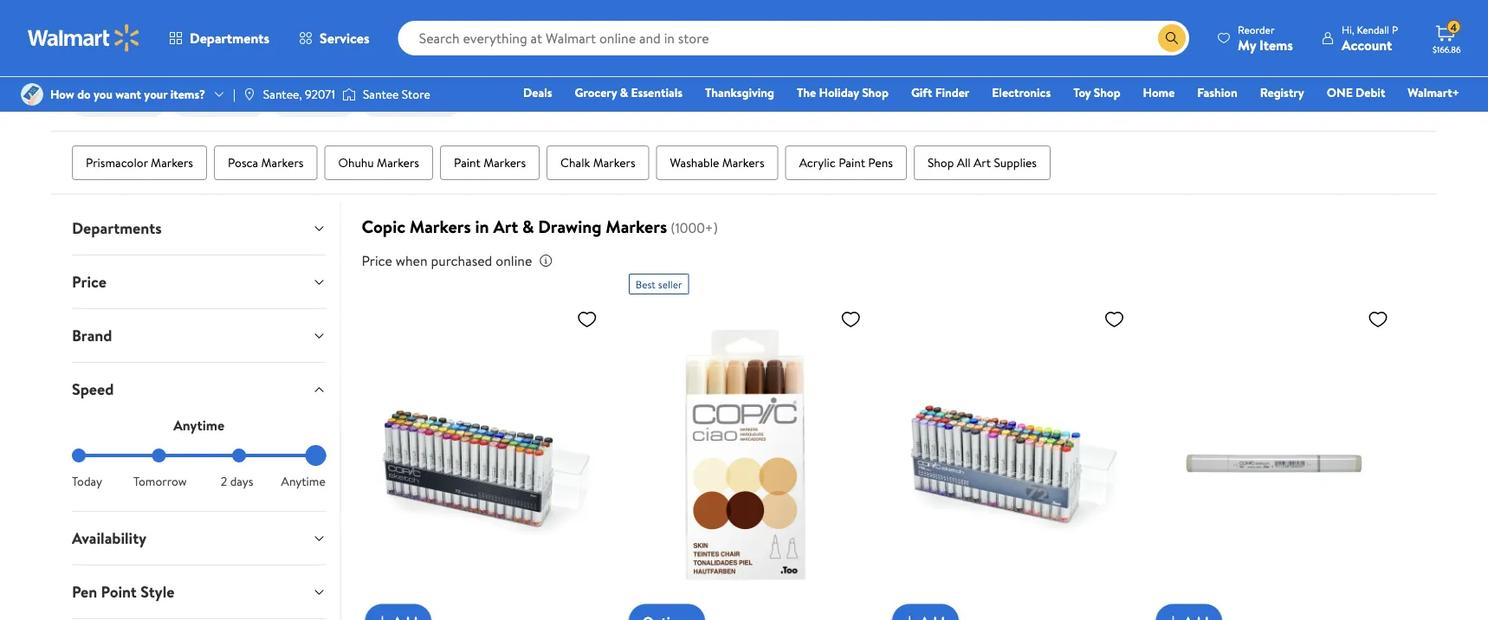 Task type: vqa. For each thing, say whether or not it's contained in the screenshot.
Home link
yes



Task type: describe. For each thing, give the bounding box(es) containing it.
registry link
[[1253, 83, 1313, 102]]

today
[[72, 473, 102, 490]]

2 paint from the left
[[839, 154, 866, 171]]

the holiday shop link
[[789, 83, 897, 102]]

kendall
[[1357, 22, 1390, 37]]

copic sketch marker set, 72a colors image
[[365, 302, 605, 620]]

electronics link
[[985, 83, 1059, 102]]

grocery & essentials
[[575, 84, 683, 101]]

items
[[1260, 35, 1294, 54]]

in-store
[[105, 94, 146, 111]]

copic sketch marker set, 72-colors, d image
[[893, 302, 1132, 620]]

add to favorites list, copic ciao marker set, 6-colors, skin tones image
[[841, 309, 861, 330]]

washable markers
[[670, 154, 765, 171]]

posca markers
[[228, 154, 304, 171]]

price when purchased online
[[362, 251, 532, 270]]

gift
[[911, 84, 933, 101]]

days
[[230, 473, 253, 490]]

tomorrow
[[133, 473, 187, 490]]

p
[[1392, 22, 1399, 37]]

paint markers
[[454, 154, 526, 171]]

reorder my items
[[1238, 22, 1294, 54]]

one
[[1327, 84, 1353, 101]]

toy shop link
[[1066, 83, 1129, 102]]

finder
[[936, 84, 970, 101]]

hi, kendall p account
[[1342, 22, 1399, 54]]

registry
[[1261, 84, 1305, 101]]

2 days
[[221, 473, 253, 490]]

fashion
[[1198, 84, 1238, 101]]

departments tab
[[58, 202, 340, 255]]

search icon image
[[1166, 31, 1179, 45]]

price for price when purchased online
[[362, 251, 392, 270]]

acrylic paint pens
[[800, 154, 893, 171]]

availability button
[[58, 512, 340, 565]]

price button
[[58, 256, 340, 309]]

markers for paint
[[484, 154, 526, 171]]

santee,
[[263, 86, 302, 103]]

store
[[119, 94, 146, 111]]

online
[[496, 251, 532, 270]]

| inside sort by | best match
[[1283, 94, 1286, 113]]

add to cart image for copic sketch marker set, 72a colors image
[[372, 612, 393, 620]]

reorder
[[1238, 22, 1275, 37]]

toy shop
[[1074, 84, 1121, 101]]

the holiday shop
[[797, 84, 889, 101]]

2 horizontal spatial shop
[[1094, 84, 1121, 101]]

markers for copic
[[410, 215, 471, 239]]

want
[[115, 86, 141, 103]]

chalk markers
[[561, 154, 636, 171]]

availability tab
[[58, 512, 340, 565]]

departments inside dropdown button
[[72, 218, 162, 239]]

Tomorrow radio
[[152, 449, 166, 463]]

how fast do you want your order? option group
[[72, 449, 326, 490]]

services button
[[284, 17, 384, 59]]

pens
[[869, 154, 893, 171]]

walmart+ link
[[1401, 83, 1468, 102]]

ohuhu
[[338, 154, 374, 171]]

prismacolor markers
[[86, 154, 193, 171]]

sort by | best match
[[1233, 93, 1358, 113]]

0 horizontal spatial &
[[523, 215, 534, 239]]

santee, 92071
[[263, 86, 335, 103]]

one debit
[[1327, 84, 1386, 101]]

add to favorites list, copic sketch marker, warm gray no. 2 image
[[1368, 309, 1389, 330]]

0 vertical spatial anytime
[[174, 416, 225, 435]]

markers left (1000+)
[[606, 215, 667, 239]]

availability
[[72, 528, 147, 549]]

my
[[1238, 35, 1257, 54]]

 image for santee store
[[342, 86, 356, 103]]

speed
[[72, 379, 114, 400]]

items?
[[170, 86, 205, 103]]

your
[[144, 86, 168, 103]]

add to favorites list, copic sketch marker set, 72a colors image
[[577, 309, 598, 330]]

0 horizontal spatial |
[[233, 86, 236, 103]]

shop all art supplies
[[928, 154, 1037, 171]]

thanksgiving
[[705, 84, 775, 101]]

1 vertical spatial best
[[636, 277, 656, 292]]

add to favorites list, copic sketch marker set, 72-colors, d image
[[1104, 309, 1125, 330]]

thanksgiving link
[[698, 83, 782, 102]]

ohuhu markers
[[338, 154, 419, 171]]

1 horizontal spatial art
[[974, 154, 991, 171]]

best inside sort by | best match
[[1290, 93, 1316, 113]]

by
[[1262, 94, 1276, 113]]

legal information image
[[539, 254, 553, 268]]

how
[[50, 86, 74, 103]]

posca
[[228, 154, 258, 171]]

0 horizontal spatial art
[[493, 215, 518, 239]]

brand button
[[58, 309, 340, 362]]

deals link
[[516, 83, 560, 102]]

92071
[[305, 86, 335, 103]]

$166.86
[[1433, 43, 1461, 55]]

copic sketch marker, warm gray no. 2 image
[[1156, 302, 1396, 620]]

 image for santee, 92071
[[242, 88, 256, 101]]

brand
[[72, 325, 112, 347]]

one debit link
[[1319, 83, 1394, 102]]

in
[[475, 215, 489, 239]]

0 vertical spatial &
[[620, 84, 628, 101]]

grocery
[[575, 84, 617, 101]]

deals
[[523, 84, 552, 101]]

electronics
[[992, 84, 1051, 101]]

gift finder link
[[904, 83, 978, 102]]

(1000+)
[[671, 218, 718, 238]]

in-store button
[[72, 89, 165, 117]]

holiday
[[819, 84, 859, 101]]



Task type: locate. For each thing, give the bounding box(es) containing it.
1 vertical spatial art
[[493, 215, 518, 239]]

departments button
[[58, 202, 340, 255]]

0 vertical spatial departments
[[190, 29, 270, 48]]

0 horizontal spatial shop
[[862, 84, 889, 101]]

anytime inside how fast do you want your order? option group
[[281, 473, 326, 490]]

grocery & essentials link
[[567, 83, 691, 102]]

1 horizontal spatial paint
[[839, 154, 866, 171]]

None radio
[[232, 449, 246, 463]]

pen point style button
[[58, 566, 340, 619]]

supplies
[[994, 154, 1037, 171]]

 image
[[21, 83, 43, 106], [342, 86, 356, 103], [242, 88, 256, 101]]

1 vertical spatial price
[[72, 271, 106, 293]]

price tab
[[58, 256, 340, 309]]

markers right prismacolor
[[151, 154, 193, 171]]

paint
[[454, 154, 481, 171], [839, 154, 866, 171]]

1 horizontal spatial  image
[[242, 88, 256, 101]]

breadcrumb element
[[51, 0, 1424, 27]]

copic
[[362, 215, 406, 239]]

price up brand
[[72, 271, 106, 293]]

0 horizontal spatial add to cart image
[[372, 612, 393, 620]]

paint markers link
[[440, 146, 540, 180]]

speed button
[[58, 363, 340, 416]]

&
[[620, 84, 628, 101], [523, 215, 534, 239]]

copic ciao marker set, 6-colors, skin tones image
[[629, 302, 868, 620]]

markers for ohuhu
[[377, 154, 419, 171]]

walmart image
[[28, 24, 140, 52]]

purchased
[[431, 251, 493, 270]]

0 horizontal spatial departments
[[72, 218, 162, 239]]

1 horizontal spatial shop
[[928, 154, 954, 171]]

1 horizontal spatial anytime
[[281, 473, 326, 490]]

 image left santee,
[[242, 88, 256, 101]]

add to cart image for copic sketch marker, warm gray no. 2 image
[[1163, 612, 1184, 620]]

2 add to cart image from the left
[[1163, 612, 1184, 620]]

toy
[[1074, 84, 1091, 101]]

markers for chalk
[[593, 154, 636, 171]]

none radio inside how fast do you want your order? option group
[[232, 449, 246, 463]]

all
[[957, 154, 971, 171]]

shop all art supplies link
[[914, 146, 1051, 180]]

0 vertical spatial best
[[1290, 93, 1316, 113]]

 image for how do you want your items?
[[21, 83, 43, 106]]

1 add to cart image from the left
[[372, 612, 393, 620]]

markers for prismacolor
[[151, 154, 193, 171]]

|
[[233, 86, 236, 103], [1283, 94, 1286, 113]]

add to cart image
[[900, 612, 920, 620]]

& right grocery
[[620, 84, 628, 101]]

0 horizontal spatial  image
[[21, 83, 43, 106]]

Anytime radio
[[312, 449, 326, 463]]

chalk markers link
[[547, 146, 650, 180]]

home
[[1143, 84, 1175, 101]]

0 horizontal spatial price
[[72, 271, 106, 293]]

pen point style
[[72, 582, 175, 603]]

sort
[[1233, 94, 1259, 113]]

1 horizontal spatial best
[[1290, 93, 1316, 113]]

Search search field
[[398, 21, 1190, 55]]

style
[[141, 582, 175, 603]]

essentials
[[631, 84, 683, 101]]

do
[[77, 86, 91, 103]]

| right "items?"
[[233, 86, 236, 103]]

art right "all"
[[974, 154, 991, 171]]

prismacolor markers link
[[72, 146, 207, 180]]

1 horizontal spatial add to cart image
[[1163, 612, 1184, 620]]

| right 'by'
[[1283, 94, 1286, 113]]

how do you want your items?
[[50, 86, 205, 103]]

departments down prismacolor
[[72, 218, 162, 239]]

best left 'seller'
[[636, 277, 656, 292]]

1 vertical spatial anytime
[[281, 473, 326, 490]]

store
[[402, 86, 430, 103]]

markers for posca
[[261, 154, 304, 171]]

speed tab
[[58, 363, 340, 416]]

markers right ohuhu at the top
[[377, 154, 419, 171]]

1 horizontal spatial price
[[362, 251, 392, 270]]

pen point style tab
[[58, 566, 340, 619]]

brand tab
[[58, 309, 340, 362]]

point
[[101, 582, 137, 603]]

art
[[974, 154, 991, 171], [493, 215, 518, 239]]

0 horizontal spatial paint
[[454, 154, 481, 171]]

Walmart Site-Wide search field
[[398, 21, 1190, 55]]

departments button
[[154, 17, 284, 59]]

in-
[[105, 94, 119, 111]]

shop right holiday
[[862, 84, 889, 101]]

0 horizontal spatial best
[[636, 277, 656, 292]]

santee
[[363, 86, 399, 103]]

best right 'by'
[[1290, 93, 1316, 113]]

best seller
[[636, 277, 683, 292]]

1 horizontal spatial |
[[1283, 94, 1286, 113]]

santee store
[[363, 86, 430, 103]]

drawing
[[538, 215, 602, 239]]

price left when
[[362, 251, 392, 270]]

Today radio
[[72, 449, 86, 463]]

markers inside "link"
[[377, 154, 419, 171]]

markers up price when purchased online
[[410, 215, 471, 239]]

gift finder
[[911, 84, 970, 101]]

1 vertical spatial departments
[[72, 218, 162, 239]]

sort and filter section element
[[51, 75, 1438, 131]]

hi,
[[1342, 22, 1355, 37]]

1 paint from the left
[[454, 154, 481, 171]]

0 vertical spatial price
[[362, 251, 392, 270]]

walmart+
[[1408, 84, 1460, 101]]

best
[[1290, 93, 1316, 113], [636, 277, 656, 292]]

1 horizontal spatial departments
[[190, 29, 270, 48]]

account
[[1342, 35, 1393, 54]]

when
[[396, 251, 428, 270]]

markers for washable
[[722, 154, 765, 171]]

2
[[221, 473, 227, 490]]

the
[[797, 84, 816, 101]]

0 horizontal spatial anytime
[[174, 416, 225, 435]]

sponsored
[[1352, 39, 1399, 53]]

price for price
[[72, 271, 106, 293]]

copic markers in art & drawing markers (1000+)
[[362, 215, 718, 239]]

1 horizontal spatial &
[[620, 84, 628, 101]]

markers up in at the top of the page
[[484, 154, 526, 171]]

 image left how
[[21, 83, 43, 106]]

departments
[[190, 29, 270, 48], [72, 218, 162, 239]]

chalk
[[561, 154, 590, 171]]

add to cart image
[[372, 612, 393, 620], [1163, 612, 1184, 620]]

markers right "posca"
[[261, 154, 304, 171]]

shop right toy
[[1094, 84, 1121, 101]]

washable
[[670, 154, 720, 171]]

acrylic
[[800, 154, 836, 171]]

services
[[320, 29, 370, 48]]

art right in at the top of the page
[[493, 215, 518, 239]]

paint left pens
[[839, 154, 866, 171]]

ohuhu markers link
[[325, 146, 433, 180]]

departments inside popup button
[[190, 29, 270, 48]]

price inside dropdown button
[[72, 271, 106, 293]]

posca markers link
[[214, 146, 318, 180]]

markers right chalk
[[593, 154, 636, 171]]

acrylic paint pens link
[[786, 146, 907, 180]]

debit
[[1356, 84, 1386, 101]]

0 vertical spatial art
[[974, 154, 991, 171]]

markers
[[151, 154, 193, 171], [261, 154, 304, 171], [377, 154, 419, 171], [484, 154, 526, 171], [593, 154, 636, 171], [722, 154, 765, 171], [410, 215, 471, 239], [606, 215, 667, 239]]

paint up in at the top of the page
[[454, 154, 481, 171]]

prismacolor
[[86, 154, 148, 171]]

2 horizontal spatial  image
[[342, 86, 356, 103]]

anytime up how fast do you want your order? option group
[[174, 416, 225, 435]]

1 vertical spatial &
[[523, 215, 534, 239]]

anytime down anytime radio
[[281, 473, 326, 490]]

 image right 92071
[[342, 86, 356, 103]]

best match button
[[1286, 92, 1417, 115]]

shop left "all"
[[928, 154, 954, 171]]

& up online
[[523, 215, 534, 239]]

departments up "items?"
[[190, 29, 270, 48]]

match
[[1320, 93, 1358, 113]]

markers right washable
[[722, 154, 765, 171]]

None range field
[[72, 454, 326, 458]]

home link
[[1136, 83, 1183, 102]]



